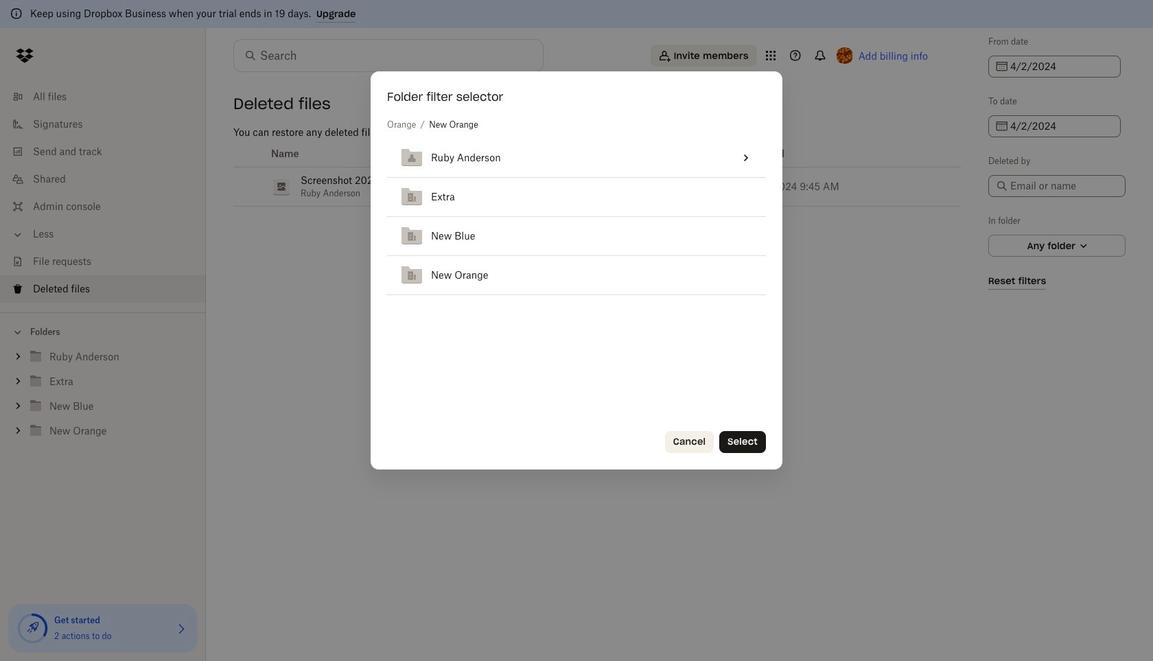 Task type: vqa. For each thing, say whether or not it's contained in the screenshot.
top "in"
no



Task type: locate. For each thing, give the bounding box(es) containing it.
None text field
[[1011, 59, 1113, 74]]

cell
[[705, 139, 728, 178], [728, 139, 766, 178], [233, 167, 268, 206], [722, 178, 744, 217], [744, 178, 766, 217], [722, 217, 744, 256], [744, 217, 766, 256], [722, 256, 744, 295], [744, 256, 766, 295]]

column header
[[268, 141, 737, 167], [737, 141, 961, 167]]

1 column header from the left
[[268, 141, 737, 167]]

list
[[0, 75, 206, 312]]

dialog
[[371, 72, 783, 469]]

template stateless image
[[739, 150, 755, 166]]

less image
[[11, 228, 25, 242]]

group
[[0, 342, 206, 454]]

row group
[[387, 139, 766, 295]]

table
[[387, 139, 766, 295], [233, 141, 961, 207]]

alert
[[0, 0, 1154, 28]]

None text field
[[1011, 119, 1113, 134]]

list item
[[0, 275, 206, 303]]

row
[[387, 139, 766, 178], [233, 141, 961, 167], [387, 178, 766, 217], [387, 217, 766, 256], [387, 256, 766, 295]]



Task type: describe. For each thing, give the bounding box(es) containing it.
restore screenshot 2024-03-15 at 9.43.53 am.png row
[[233, 167, 961, 206]]

select this row column header
[[233, 141, 268, 167]]

dropbox image
[[11, 42, 38, 69]]

2 column header from the left
[[737, 141, 961, 167]]



